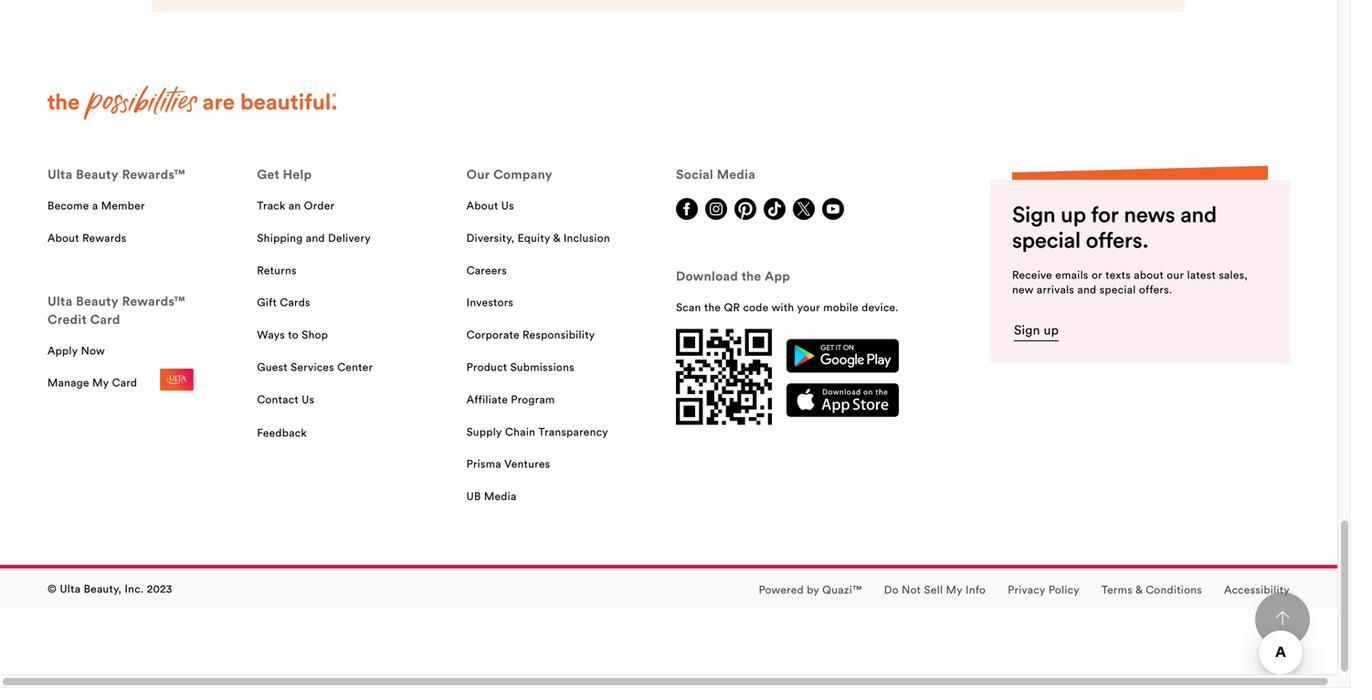 Task type: describe. For each thing, give the bounding box(es) containing it.
tiktok image
[[764, 198, 786, 220]]

terms & conditions link
[[1102, 583, 1202, 600]]

ulta beauty rewards™ credit card
[[48, 293, 185, 328]]

& inside terms & conditions link
[[1135, 583, 1143, 597]]

youtube image
[[822, 198, 844, 220]]

product submissions link
[[467, 360, 575, 378]]

terms
[[1102, 583, 1133, 597]]

corporate responsibility link
[[467, 328, 595, 345]]

privacy policy
[[1008, 583, 1080, 597]]

responsibility
[[523, 328, 595, 342]]

ub
[[467, 490, 481, 503]]

about us
[[467, 199, 514, 212]]

now
[[81, 344, 105, 357]]

privacy policy link
[[1008, 583, 1080, 600]]

our
[[467, 166, 490, 183]]

up for sign up for news and special offers.
[[1061, 201, 1086, 228]]

inc.
[[125, 582, 144, 596]]

card inside manage my card link
[[112, 376, 137, 390]]

do not sell my info
[[884, 583, 986, 597]]

sell
[[924, 583, 943, 597]]

product submissions
[[467, 360, 575, 374]]

prisma ventures
[[467, 457, 550, 471]]

gift
[[257, 296, 277, 309]]

scan the qr code with your mobile device.
[[676, 300, 899, 314]]

media for social media
[[717, 166, 756, 183]]

with
[[772, 300, 794, 314]]

ways to shop
[[257, 328, 328, 342]]

rewards™ for ulta beauty rewards™ credit card
[[122, 293, 185, 310]]

apply
[[48, 344, 78, 357]]

do
[[884, 583, 899, 597]]

inclusion
[[564, 231, 610, 245]]

manage my card
[[48, 376, 137, 390]]

privacy
[[1008, 583, 1046, 597]]

ulta beauty rewards™
[[48, 166, 185, 183]]

scan
[[676, 300, 701, 314]]

track an order link
[[257, 198, 335, 216]]

sign up link
[[1014, 322, 1059, 342]]

facebook image
[[676, 198, 698, 220]]

cards
[[280, 296, 310, 309]]

or
[[1092, 268, 1103, 282]]

supply
[[467, 425, 502, 439]]

0 horizontal spatial and
[[306, 231, 325, 245]]

a
[[92, 199, 98, 212]]

gift cards link
[[257, 295, 310, 313]]

submissions
[[510, 360, 575, 374]]

member
[[101, 199, 145, 212]]

app
[[765, 268, 790, 285]]

about rewards link
[[48, 231, 126, 248]]

sign for sign up
[[1014, 322, 1040, 338]]

playstore image
[[787, 339, 899, 373]]

supply chain transparency link
[[467, 425, 608, 442]]

accessibility link
[[1224, 583, 1290, 600]]

about for about rewards
[[48, 231, 79, 245]]

2 vertical spatial ulta
[[60, 582, 81, 596]]

prisma
[[467, 457, 501, 471]]

an
[[289, 199, 301, 212]]

supply chain transparency
[[467, 425, 608, 439]]

my inside button
[[946, 583, 963, 597]]

new
[[1012, 283, 1034, 296]]

ultamaterewardscreditcard image
[[159, 369, 194, 391]]

sign up for news and special offers. footer
[[0, 85, 1337, 609]]

the for download
[[742, 268, 761, 285]]

mobile
[[823, 300, 859, 314]]

guest services center
[[257, 360, 373, 374]]

ways
[[257, 328, 285, 342]]

company
[[493, 166, 553, 183]]

powered by quazi™
[[759, 583, 862, 597]]

about
[[1134, 268, 1164, 282]]

your
[[797, 300, 820, 314]]

media for ub media
[[484, 490, 517, 503]]

policy
[[1049, 583, 1080, 597]]

for
[[1091, 201, 1119, 228]]

and inside receive emails or texts about our latest sales, new arrivals and special offers.
[[1078, 283, 1097, 296]]

card inside ulta beauty rewards™ credit card
[[90, 311, 120, 328]]

© ulta beauty, inc. 2023
[[48, 582, 172, 596]]

ulta for ulta beauty rewards™ credit card
[[48, 293, 73, 310]]

corporate responsibility
[[467, 328, 595, 342]]

beauty for ulta beauty rewards™
[[76, 166, 119, 183]]

manage my card link
[[48, 369, 194, 394]]

our company
[[467, 166, 553, 183]]

gift cards
[[257, 296, 310, 309]]

shipping
[[257, 231, 303, 245]]

and inside sign up for news and special offers.
[[1180, 201, 1217, 228]]

center
[[337, 360, 373, 374]]

pinterest image
[[735, 198, 756, 220]]



Task type: vqa. For each thing, say whether or not it's contained in the screenshot.
"ulta beauty collection poreless face primer" 'image' at the right of page
no



Task type: locate. For each thing, give the bounding box(es) containing it.
chain
[[505, 425, 535, 439]]

apply now
[[48, 344, 105, 357]]

order
[[304, 199, 335, 212]]

guest
[[257, 360, 288, 374]]

returns link
[[257, 263, 297, 281]]

up down arrivals
[[1044, 322, 1059, 338]]

us for contact us
[[302, 393, 315, 406]]

the left qr
[[704, 300, 721, 314]]

1 horizontal spatial the
[[742, 268, 761, 285]]

shop
[[302, 328, 328, 342]]

do not sell my info button
[[884, 583, 986, 600]]

1 vertical spatial special
[[1100, 283, 1136, 296]]

media right "ub"
[[484, 490, 517, 503]]

sign inside sign up for news and special offers.
[[1012, 201, 1056, 228]]

card left ultamaterewardscreditcard icon
[[112, 376, 137, 390]]

delivery
[[328, 231, 371, 245]]

media up pinterest icon
[[717, 166, 756, 183]]

qr
[[724, 300, 740, 314]]

ub media link
[[467, 489, 517, 507]]

1 vertical spatial card
[[112, 376, 137, 390]]

code
[[743, 300, 769, 314]]

2 vertical spatial and
[[1078, 283, 1097, 296]]

1 vertical spatial up
[[1044, 322, 1059, 338]]

0 vertical spatial and
[[1180, 201, 1217, 228]]

up inside sign up for news and special offers.
[[1061, 201, 1086, 228]]

0 horizontal spatial my
[[92, 376, 109, 390]]

arrivals
[[1037, 283, 1075, 296]]

©
[[48, 582, 57, 596]]

1 vertical spatial us
[[302, 393, 315, 406]]

become
[[48, 199, 89, 212]]

1 horizontal spatial up
[[1061, 201, 1086, 228]]

0 horizontal spatial us
[[302, 393, 315, 406]]

services
[[291, 360, 334, 374]]

2 horizontal spatial and
[[1180, 201, 1217, 228]]

sign up
[[1014, 322, 1059, 338]]

social
[[676, 166, 714, 183]]

careers link
[[467, 263, 507, 281]]

the possibilities are beautiful image
[[48, 85, 337, 121]]

& right terms
[[1135, 583, 1143, 597]]

1 vertical spatial offers.
[[1139, 283, 1173, 296]]

beauty,
[[84, 582, 122, 596]]

equity
[[518, 231, 551, 245]]

special up the receive on the top of the page
[[1012, 226, 1081, 254]]

shipping and delivery link
[[257, 231, 371, 248]]

& right equity
[[553, 231, 561, 245]]

receive emails or texts about our latest sales, new arrivals and special offers.
[[1012, 268, 1248, 296]]

ulta up become
[[48, 166, 73, 183]]

beauty up credit
[[76, 293, 119, 310]]

0 vertical spatial special
[[1012, 226, 1081, 254]]

prisma ventures link
[[467, 457, 550, 475]]

ulta up credit
[[48, 293, 73, 310]]

1 horizontal spatial &
[[1135, 583, 1143, 597]]

ways to shop link
[[257, 328, 328, 345]]

beauty for ulta beauty rewards™ credit card
[[76, 293, 119, 310]]

sales,
[[1219, 268, 1248, 282]]

q r code image
[[676, 329, 772, 425]]

ulta for ulta beauty rewards™
[[48, 166, 73, 183]]

1 vertical spatial and
[[306, 231, 325, 245]]

to
[[288, 328, 299, 342]]

receive
[[1012, 268, 1052, 282]]

1 horizontal spatial special
[[1100, 283, 1136, 296]]

special
[[1012, 226, 1081, 254], [1100, 283, 1136, 296]]

0 vertical spatial ulta
[[48, 166, 73, 183]]

sign up for news and special offers.
[[1012, 201, 1217, 254]]

track an order
[[257, 199, 335, 212]]

1 vertical spatial the
[[704, 300, 721, 314]]

about
[[467, 199, 498, 212], [48, 231, 79, 245]]

and right news
[[1180, 201, 1217, 228]]

about down become
[[48, 231, 79, 245]]

1 vertical spatial rewards™
[[122, 293, 185, 310]]

rewards™ down rewards
[[122, 293, 185, 310]]

contact
[[257, 393, 299, 406]]

1 horizontal spatial and
[[1078, 283, 1097, 296]]

info
[[966, 583, 986, 597]]

sign up the receive on the top of the page
[[1012, 201, 1056, 228]]

rewards™ up member
[[122, 166, 185, 183]]

device.
[[862, 300, 899, 314]]

not
[[902, 583, 921, 597]]

0 vertical spatial &
[[553, 231, 561, 245]]

download the app
[[676, 268, 790, 285]]

program
[[511, 393, 555, 406]]

0 vertical spatial us
[[501, 199, 514, 212]]

and down or
[[1078, 283, 1097, 296]]

up left for
[[1061, 201, 1086, 228]]

offers. inside receive emails or texts about our latest sales, new arrivals and special offers.
[[1139, 283, 1173, 296]]

affiliate program link
[[467, 392, 555, 410]]

1 vertical spatial media
[[484, 490, 517, 503]]

latest
[[1187, 268, 1216, 282]]

contact us link
[[257, 392, 315, 410]]

offers. up texts
[[1086, 226, 1149, 254]]

media inside ub media link
[[484, 490, 517, 503]]

special down texts
[[1100, 283, 1136, 296]]

my right the sell
[[946, 583, 963, 597]]

get
[[257, 166, 280, 183]]

0 vertical spatial offers.
[[1086, 226, 1149, 254]]

beauty inside ulta beauty rewards™ credit card
[[76, 293, 119, 310]]

sign down the new
[[1014, 322, 1040, 338]]

and down order
[[306, 231, 325, 245]]

1 rewards™ from the top
[[122, 166, 185, 183]]

back to top image
[[1275, 612, 1290, 626]]

1 vertical spatial sign
[[1014, 322, 1040, 338]]

0 horizontal spatial the
[[704, 300, 721, 314]]

0 horizontal spatial up
[[1044, 322, 1059, 338]]

social media
[[676, 166, 756, 183]]

0 horizontal spatial special
[[1012, 226, 1081, 254]]

texts
[[1106, 268, 1131, 282]]

sign for sign up for news and special offers.
[[1012, 201, 1056, 228]]

card up now
[[90, 311, 120, 328]]

about us link
[[467, 198, 514, 216]]

instagram image
[[705, 198, 727, 220]]

become a member link
[[48, 198, 145, 216]]

1 vertical spatial about
[[48, 231, 79, 245]]

track
[[257, 199, 286, 212]]

feedback
[[257, 426, 307, 440]]

2 beauty from the top
[[76, 293, 119, 310]]

offers. down about
[[1139, 283, 1173, 296]]

get help
[[257, 166, 312, 183]]

0 vertical spatial rewards™
[[122, 166, 185, 183]]

quazi™
[[822, 583, 862, 597]]

about down our
[[467, 199, 498, 212]]

returns
[[257, 263, 297, 277]]

twitter image
[[793, 198, 815, 220]]

& inside diversity, equity & inclusion 'link'
[[553, 231, 561, 245]]

1 horizontal spatial about
[[467, 199, 498, 212]]

us right contact
[[302, 393, 315, 406]]

0 vertical spatial card
[[90, 311, 120, 328]]

1 vertical spatial beauty
[[76, 293, 119, 310]]

&
[[553, 231, 561, 245], [1135, 583, 1143, 597]]

our
[[1167, 268, 1184, 282]]

1 horizontal spatial my
[[946, 583, 963, 597]]

ub media
[[467, 490, 517, 503]]

my right manage at the left of page
[[92, 376, 109, 390]]

2 rewards™ from the top
[[122, 293, 185, 310]]

us
[[501, 199, 514, 212], [302, 393, 315, 406]]

0 vertical spatial media
[[717, 166, 756, 183]]

the left app
[[742, 268, 761, 285]]

1 horizontal spatial us
[[501, 199, 514, 212]]

0 vertical spatial about
[[467, 199, 498, 212]]

conditions
[[1146, 583, 1202, 597]]

1 vertical spatial ulta
[[48, 293, 73, 310]]

become a member
[[48, 199, 145, 212]]

accessibility
[[1224, 583, 1290, 597]]

1 horizontal spatial media
[[717, 166, 756, 183]]

the for scan
[[704, 300, 721, 314]]

0 horizontal spatial media
[[484, 490, 517, 503]]

ventures
[[504, 457, 550, 471]]

1 vertical spatial my
[[946, 583, 963, 597]]

credit
[[48, 311, 87, 328]]

affiliate program
[[467, 393, 555, 406]]

the
[[742, 268, 761, 285], [704, 300, 721, 314]]

ulta inside ulta beauty rewards™ credit card
[[48, 293, 73, 310]]

0 vertical spatial sign
[[1012, 201, 1056, 228]]

0 horizontal spatial about
[[48, 231, 79, 245]]

special inside sign up for news and special offers.
[[1012, 226, 1081, 254]]

product
[[467, 360, 507, 374]]

up
[[1061, 201, 1086, 228], [1044, 322, 1059, 338]]

us for about us
[[501, 199, 514, 212]]

rewards™ for ulta beauty rewards™
[[122, 166, 185, 183]]

media
[[717, 166, 756, 183], [484, 490, 517, 503]]

0 vertical spatial beauty
[[76, 166, 119, 183]]

0 vertical spatial the
[[742, 268, 761, 285]]

1 vertical spatial &
[[1135, 583, 1143, 597]]

ulta right ©
[[60, 582, 81, 596]]

diversity, equity & inclusion
[[467, 231, 610, 245]]

offers. inside sign up for news and special offers.
[[1086, 226, 1149, 254]]

my
[[92, 376, 109, 390], [946, 583, 963, 597]]

affiliate
[[467, 393, 508, 406]]

0 vertical spatial my
[[92, 376, 109, 390]]

1 beauty from the top
[[76, 166, 119, 183]]

up for sign up
[[1044, 322, 1059, 338]]

about for about us
[[467, 199, 498, 212]]

rewards™ inside ulta beauty rewards™ credit card
[[122, 293, 185, 310]]

0 vertical spatial up
[[1061, 201, 1086, 228]]

emails
[[1055, 268, 1089, 282]]

appstore image
[[787, 383, 899, 418]]

contact us
[[257, 393, 315, 406]]

beauty up 'become a member'
[[76, 166, 119, 183]]

special inside receive emails or texts about our latest sales, new arrivals and special offers.
[[1100, 283, 1136, 296]]

by
[[807, 583, 819, 597]]

us down our company
[[501, 199, 514, 212]]

guest services center link
[[257, 360, 373, 378]]

0 horizontal spatial &
[[553, 231, 561, 245]]

rewards™
[[122, 166, 185, 183], [122, 293, 185, 310]]

news
[[1124, 201, 1175, 228]]



